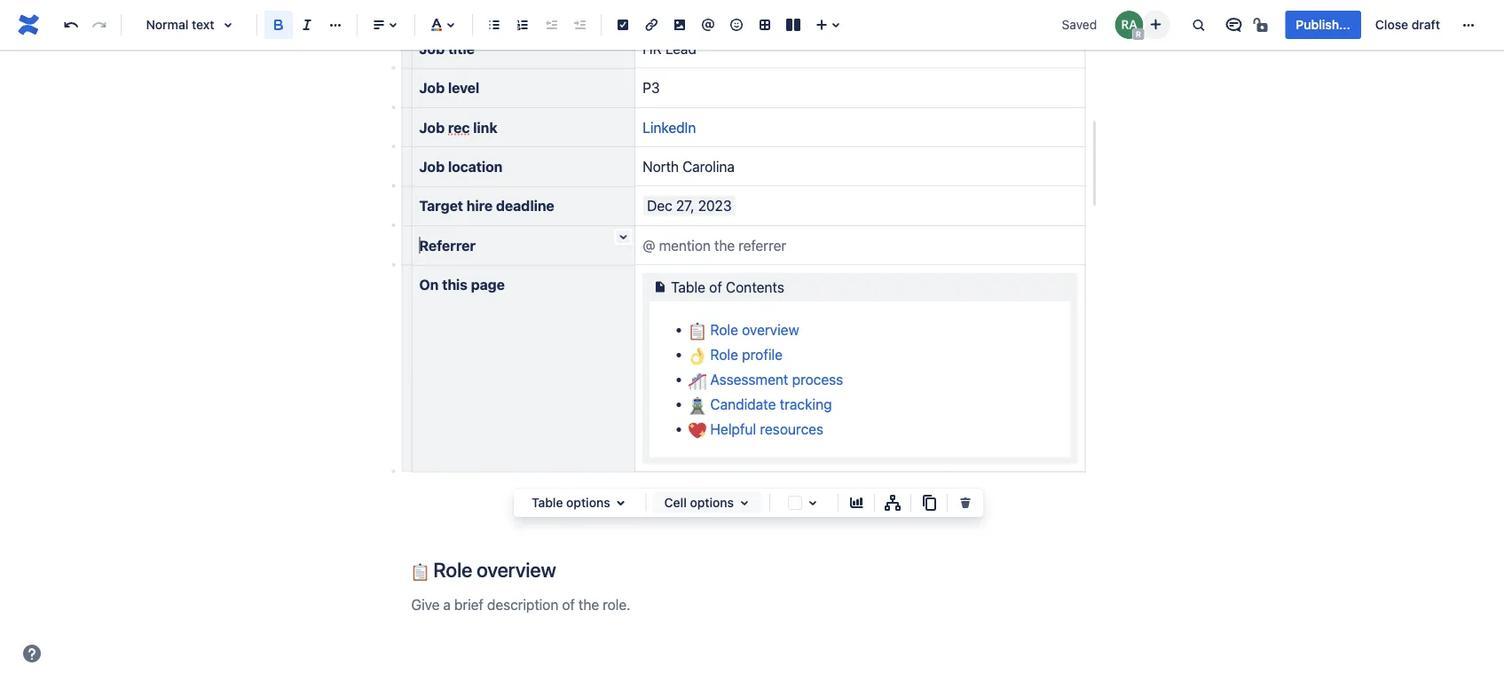 Task type: describe. For each thing, give the bounding box(es) containing it.
cell options button
[[654, 493, 763, 514]]

no restrictions image
[[1252, 14, 1274, 36]]

job location
[[420, 158, 503, 175]]

normal
[[146, 17, 189, 32]]

close draft button
[[1365, 11, 1452, 39]]

cell options
[[665, 496, 734, 511]]

cell
[[665, 496, 687, 511]]

27,
[[676, 198, 695, 215]]

helpful resources link
[[689, 421, 824, 440]]

role profile
[[707, 346, 783, 363]]

rec
[[448, 119, 470, 136]]

0 vertical spatial overview
[[742, 321, 800, 338]]

helpful resources
[[707, 421, 824, 438]]

lead
[[666, 40, 697, 57]]

mention image
[[698, 14, 719, 36]]

linkedin link
[[643, 119, 696, 136]]

cell background image
[[803, 493, 824, 514]]

copy image
[[919, 493, 940, 514]]

north carolina
[[643, 158, 735, 175]]

2 vertical spatial role
[[434, 559, 473, 582]]

layouts image
[[783, 14, 804, 36]]

on
[[420, 277, 439, 293]]

1 horizontal spatial role overview
[[707, 321, 800, 338]]

add image, video, or file image
[[669, 14, 691, 36]]

:roller_coaster: image
[[689, 372, 707, 390]]

bullet list ⌘⇧8 image
[[484, 14, 505, 36]]

confluence image
[[14, 11, 43, 39]]

job level
[[420, 79, 480, 96]]

publish...
[[1297, 17, 1351, 32]]

candidate tracking
[[707, 396, 832, 413]]

table of contents
[[671, 279, 785, 296]]

:roller_coaster: image
[[689, 372, 707, 390]]

numbered list ⌘⇧7 image
[[512, 14, 534, 36]]

hr lead
[[643, 40, 697, 57]]

undo ⌘z image
[[60, 14, 82, 36]]

role profile link
[[689, 346, 783, 365]]

assessment
[[711, 371, 789, 388]]

this
[[442, 277, 468, 293]]

italic ⌘i image
[[297, 14, 318, 36]]

role overview link
[[689, 321, 800, 340]]

close
[[1376, 17, 1409, 32]]

table for table options
[[532, 496, 563, 511]]

job for job title
[[420, 40, 445, 57]]

target hire deadline
[[420, 198, 555, 215]]

job title
[[420, 40, 475, 57]]

p3
[[643, 79, 660, 96]]

comment icon image
[[1224, 14, 1245, 36]]

job for job location
[[420, 158, 445, 175]]



Task type: vqa. For each thing, say whether or not it's contained in the screenshot.
Job corresponding to Job rec link
yes



Task type: locate. For each thing, give the bounding box(es) containing it.
2 job from the top
[[420, 79, 445, 96]]

dec 27, 2023
[[647, 198, 732, 215]]

assessment process link
[[689, 371, 844, 390]]

resources
[[760, 421, 824, 438]]

role inside role overview link
[[711, 321, 739, 338]]

0 vertical spatial table
[[671, 279, 706, 296]]

hr
[[643, 40, 662, 57]]

on this page
[[420, 277, 505, 293]]

north
[[643, 158, 679, 175]]

job left rec
[[420, 119, 445, 136]]

role for role overview link on the top of the page
[[711, 321, 739, 338]]

options
[[567, 496, 611, 511], [690, 496, 734, 511]]

4 job from the top
[[420, 158, 445, 175]]

more formatting image
[[325, 14, 346, 36]]

saved
[[1062, 17, 1098, 32]]

candidate tracking link
[[689, 396, 832, 415]]

more image
[[1459, 14, 1480, 36]]

ruby anderson image
[[1116, 11, 1144, 39]]

process
[[793, 371, 844, 388]]

assessment process
[[707, 371, 844, 388]]

of
[[710, 279, 723, 296]]

role inside role profile link
[[711, 346, 739, 363]]

overview
[[742, 321, 800, 338], [477, 559, 556, 582]]

location
[[448, 158, 503, 175]]

help image
[[21, 644, 43, 665]]

0 vertical spatial role overview
[[707, 321, 800, 338]]

link image
[[641, 14, 662, 36]]

profile
[[742, 346, 783, 363]]

expand dropdown menu image
[[734, 493, 756, 514]]

1 horizontal spatial table
[[671, 279, 706, 296]]

1 vertical spatial role
[[711, 346, 739, 363]]

2 options from the left
[[690, 496, 734, 511]]

align left image
[[368, 14, 390, 36]]

0 horizontal spatial options
[[567, 496, 611, 511]]

referrer
[[420, 237, 476, 254]]

:ok_hand: image
[[689, 347, 707, 365], [689, 347, 707, 365]]

0 vertical spatial role
[[711, 321, 739, 338]]

options inside popup button
[[690, 496, 734, 511]]

chart image
[[846, 493, 867, 514]]

1 options from the left
[[567, 496, 611, 511]]

:tram: image
[[689, 397, 707, 415], [689, 397, 707, 415]]

options for cell options
[[690, 496, 734, 511]]

table left expand dropdown menu icon
[[532, 496, 563, 511]]

0 horizontal spatial role overview
[[429, 559, 556, 582]]

overview up profile
[[742, 321, 800, 338]]

hire
[[467, 198, 493, 215]]

redo ⌘⇧z image
[[89, 14, 110, 36]]

remove image
[[955, 493, 977, 514]]

table of contents image
[[650, 277, 671, 298]]

1 horizontal spatial overview
[[742, 321, 800, 338]]

page
[[471, 277, 505, 293]]

job
[[420, 40, 445, 57], [420, 79, 445, 96], [420, 119, 445, 136], [420, 158, 445, 175]]

contents
[[726, 279, 785, 296]]

invite to edit image
[[1146, 14, 1167, 35]]

title
[[448, 40, 475, 57]]

:sparkling_heart: image
[[689, 422, 707, 440], [689, 422, 707, 440]]

0 horizontal spatial table
[[532, 496, 563, 511]]

indent tab image
[[569, 14, 590, 36]]

0 horizontal spatial overview
[[477, 559, 556, 582]]

level
[[448, 79, 480, 96]]

table inside table options dropdown button
[[532, 496, 563, 511]]

table options
[[532, 496, 611, 511]]

1 vertical spatial overview
[[477, 559, 556, 582]]

normal text button
[[129, 5, 249, 44]]

1 horizontal spatial options
[[690, 496, 734, 511]]

job left title
[[420, 40, 445, 57]]

confluence image
[[14, 11, 43, 39]]

job up "target"
[[420, 158, 445, 175]]

table for table of contents
[[671, 279, 706, 296]]

options right cell
[[690, 496, 734, 511]]

job for job level
[[420, 79, 445, 96]]

bold ⌘b image
[[268, 14, 289, 36]]

options left cell
[[567, 496, 611, 511]]

target
[[420, 198, 463, 215]]

role for role profile link on the bottom of the page
[[711, 346, 739, 363]]

expand dropdown menu image
[[611, 493, 632, 514]]

job left level
[[420, 79, 445, 96]]

:clipboard: image
[[689, 323, 707, 340], [412, 564, 429, 582], [412, 564, 429, 582]]

action item image
[[613, 14, 634, 36]]

:clipboard: image
[[689, 323, 707, 340]]

link
[[473, 119, 498, 136]]

table
[[671, 279, 706, 296], [532, 496, 563, 511]]

editable content region
[[383, 0, 1115, 618]]

role
[[711, 321, 739, 338], [711, 346, 739, 363], [434, 559, 473, 582]]

options for table options
[[567, 496, 611, 511]]

role overview
[[707, 321, 800, 338], [429, 559, 556, 582]]

3 job from the top
[[420, 119, 445, 136]]

table options button
[[521, 493, 639, 514]]

:clipboard: image inside role overview link
[[689, 323, 707, 340]]

emoji image
[[726, 14, 748, 36]]

dec
[[647, 198, 673, 215]]

outdent ⇧tab image
[[541, 14, 562, 36]]

2023
[[698, 198, 732, 215]]

tracking
[[780, 396, 832, 413]]

find and replace image
[[1188, 14, 1210, 36]]

deadline
[[496, 198, 555, 215]]

job for job rec link
[[420, 119, 445, 136]]

normal text
[[146, 17, 214, 32]]

table left of
[[671, 279, 706, 296]]

table image
[[755, 14, 776, 36]]

text
[[192, 17, 214, 32]]

options inside dropdown button
[[567, 496, 611, 511]]

linkedin
[[643, 119, 696, 136]]

carolina
[[683, 158, 735, 175]]

job rec link
[[420, 119, 498, 136]]

helpful
[[711, 421, 757, 438]]

candidate
[[711, 396, 776, 413]]

publish... button
[[1286, 11, 1362, 39]]

1 job from the top
[[420, 40, 445, 57]]

1 vertical spatial table
[[532, 496, 563, 511]]

draft
[[1412, 17, 1441, 32]]

overview down table options
[[477, 559, 556, 582]]

close draft
[[1376, 17, 1441, 32]]

manage connected data image
[[883, 493, 904, 514]]

1 vertical spatial role overview
[[429, 559, 556, 582]]



